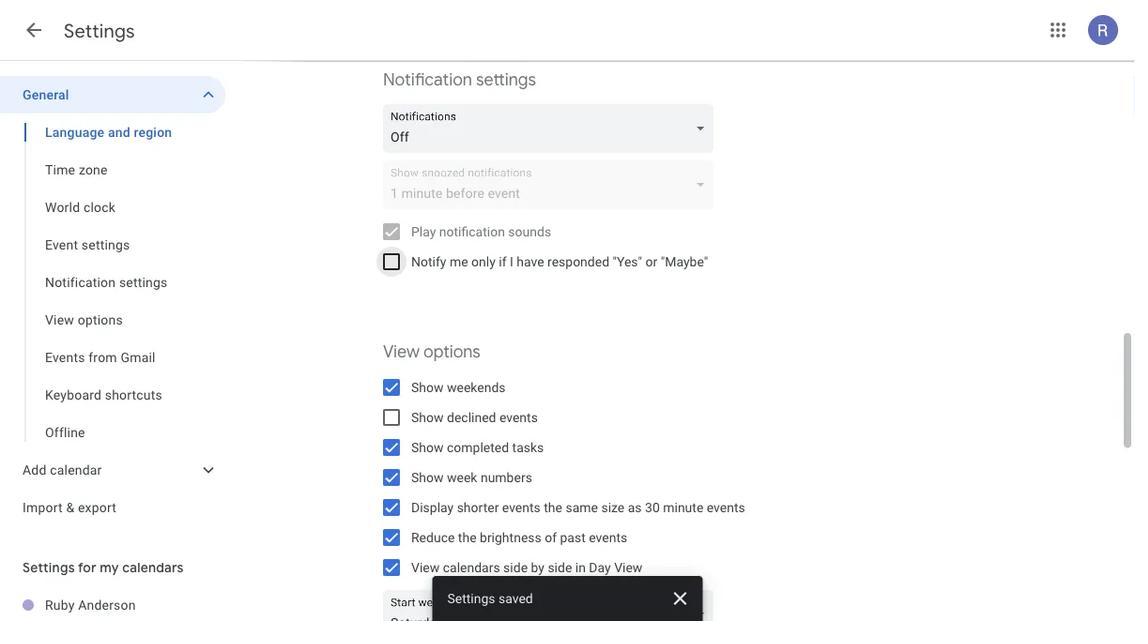 Task type: describe. For each thing, give the bounding box(es) containing it.
ruby
[[45, 598, 75, 614]]

shorter
[[457, 500, 499, 516]]

show week numbers
[[412, 470, 533, 486]]

ruby anderson
[[45, 598, 136, 614]]

settings saved
[[448, 591, 533, 607]]

go back image
[[23, 19, 45, 41]]

0 vertical spatial settings
[[476, 69, 537, 91]]

display
[[412, 500, 454, 516]]

view calendars side by side in day view
[[412, 560, 643, 576]]

past
[[560, 530, 586, 546]]

30
[[646, 500, 660, 516]]

events up tasks
[[500, 410, 538, 426]]

responded
[[548, 254, 610, 270]]

events down size
[[589, 530, 628, 546]]

sounds
[[509, 224, 552, 240]]

week
[[447, 470, 478, 486]]

for
[[78, 560, 97, 577]]

general
[[23, 87, 69, 102]]

numbers
[[481, 470, 533, 486]]

time
[[45, 162, 75, 178]]

settings for settings for my calendars
[[23, 560, 75, 577]]

offline
[[45, 425, 85, 441]]

size
[[602, 500, 625, 516]]

events up reduce the brightness of past events
[[503, 500, 541, 516]]

zone
[[79, 162, 108, 178]]

show declined events
[[412, 410, 538, 426]]

shortcuts
[[105, 388, 163, 403]]

1 vertical spatial the
[[458, 530, 477, 546]]

2 side from the left
[[548, 560, 572, 576]]

export
[[78, 500, 117, 516]]

gmail
[[121, 350, 156, 365]]

day
[[589, 560, 611, 576]]

clock
[[84, 200, 116, 215]]

view right 'day' at the bottom of the page
[[615, 560, 643, 576]]

ruby anderson tree item
[[0, 587, 225, 622]]

language and region
[[45, 124, 172, 140]]

notification settings inside tree
[[45, 275, 168, 290]]

by
[[531, 560, 545, 576]]

and
[[108, 124, 130, 140]]

2 calendars from the left
[[443, 560, 500, 576]]

i
[[510, 254, 514, 270]]

notification inside tree
[[45, 275, 116, 290]]

region
[[134, 124, 172, 140]]

of
[[545, 530, 557, 546]]

world
[[45, 200, 80, 215]]

show for show declined events
[[412, 410, 444, 426]]

import
[[23, 500, 63, 516]]

show for show week numbers
[[412, 470, 444, 486]]

saved
[[499, 591, 533, 607]]

or
[[646, 254, 658, 270]]

0 vertical spatial options
[[78, 312, 123, 328]]

language
[[45, 124, 105, 140]]

add calendar
[[23, 463, 102, 478]]

keyboard
[[45, 388, 102, 403]]



Task type: vqa. For each thing, say whether or not it's contained in the screenshot.
top the
yes



Task type: locate. For each thing, give the bounding box(es) containing it.
1 horizontal spatial side
[[548, 560, 572, 576]]

settings up general tree item
[[64, 19, 135, 43]]

declined
[[447, 410, 497, 426]]

"yes"
[[613, 254, 643, 270]]

settings heading
[[64, 19, 135, 43]]

same
[[566, 500, 598, 516]]

import & export
[[23, 500, 117, 516]]

events right minute
[[707, 500, 746, 516]]

event
[[45, 237, 78, 253]]

0 horizontal spatial view options
[[45, 312, 123, 328]]

show down show weekends
[[412, 410, 444, 426]]

0 vertical spatial view options
[[45, 312, 123, 328]]

4 show from the top
[[412, 470, 444, 486]]

settings for settings saved
[[448, 591, 496, 607]]

general tree item
[[0, 76, 225, 114]]

1 horizontal spatial notification settings
[[383, 69, 537, 91]]

view options inside tree
[[45, 312, 123, 328]]

calendars right the my
[[122, 560, 184, 577]]

settings
[[64, 19, 135, 43], [23, 560, 75, 577], [448, 591, 496, 607]]

me
[[450, 254, 468, 270]]

reduce
[[412, 530, 455, 546]]

1 vertical spatial notification settings
[[45, 275, 168, 290]]

1 horizontal spatial the
[[544, 500, 563, 516]]

notify
[[412, 254, 447, 270]]

events from gmail
[[45, 350, 156, 365]]

1 horizontal spatial notification
[[383, 69, 472, 91]]

view down reduce
[[412, 560, 440, 576]]

if
[[499, 254, 507, 270]]

None field
[[383, 104, 722, 153]]

"maybe"
[[661, 254, 709, 270]]

completed
[[447, 440, 509, 456]]

play notification sounds
[[412, 224, 552, 240]]

0 horizontal spatial notification settings
[[45, 275, 168, 290]]

calendar
[[50, 463, 102, 478]]

&
[[66, 500, 75, 516]]

brightness
[[480, 530, 542, 546]]

side left in
[[548, 560, 572, 576]]

my
[[100, 560, 119, 577]]

1 vertical spatial view options
[[383, 342, 481, 363]]

event settings
[[45, 237, 130, 253]]

view
[[45, 312, 74, 328], [383, 342, 420, 363], [412, 560, 440, 576], [615, 560, 643, 576]]

1 horizontal spatial calendars
[[443, 560, 500, 576]]

weekends
[[447, 380, 506, 396]]

0 vertical spatial the
[[544, 500, 563, 516]]

1 show from the top
[[412, 380, 444, 396]]

from
[[89, 350, 117, 365]]

events
[[500, 410, 538, 426], [503, 500, 541, 516], [707, 500, 746, 516], [589, 530, 628, 546]]

2 vertical spatial settings
[[448, 591, 496, 607]]

show up display
[[412, 470, 444, 486]]

1 calendars from the left
[[122, 560, 184, 577]]

world clock
[[45, 200, 116, 215]]

settings
[[476, 69, 537, 91], [82, 237, 130, 253], [119, 275, 168, 290]]

0 horizontal spatial notification
[[45, 275, 116, 290]]

1 vertical spatial options
[[424, 342, 481, 363]]

minute
[[664, 500, 704, 516]]

keyboard shortcuts
[[45, 388, 163, 403]]

tree containing general
[[0, 76, 225, 527]]

anderson
[[78, 598, 136, 614]]

1 vertical spatial settings
[[23, 560, 75, 577]]

show for show weekends
[[412, 380, 444, 396]]

1 horizontal spatial options
[[424, 342, 481, 363]]

in
[[576, 560, 586, 576]]

settings for settings
[[64, 19, 135, 43]]

have
[[517, 254, 545, 270]]

view options
[[45, 312, 123, 328], [383, 342, 481, 363]]

show
[[412, 380, 444, 396], [412, 410, 444, 426], [412, 440, 444, 456], [412, 470, 444, 486]]

0 vertical spatial notification settings
[[383, 69, 537, 91]]

view inside tree
[[45, 312, 74, 328]]

as
[[628, 500, 642, 516]]

3 show from the top
[[412, 440, 444, 456]]

show left completed
[[412, 440, 444, 456]]

0 vertical spatial notification
[[383, 69, 472, 91]]

notify me only if i have responded "yes" or "maybe"
[[412, 254, 709, 270]]

group containing language and region
[[0, 114, 225, 452]]

display shorter events the same size as 30 minute events
[[412, 500, 746, 516]]

1 horizontal spatial view options
[[383, 342, 481, 363]]

calendars
[[122, 560, 184, 577], [443, 560, 500, 576]]

side
[[504, 560, 528, 576], [548, 560, 572, 576]]

0 vertical spatial settings
[[64, 19, 135, 43]]

reduce the brightness of past events
[[412, 530, 628, 546]]

only
[[472, 254, 496, 270]]

the
[[544, 500, 563, 516], [458, 530, 477, 546]]

notification
[[383, 69, 472, 91], [45, 275, 116, 290]]

show for show completed tasks
[[412, 440, 444, 456]]

play
[[412, 224, 436, 240]]

settings left the saved
[[448, 591, 496, 607]]

0 horizontal spatial calendars
[[122, 560, 184, 577]]

the down shorter
[[458, 530, 477, 546]]

view options up the events from gmail
[[45, 312, 123, 328]]

options up the events from gmail
[[78, 312, 123, 328]]

settings left for at the bottom left
[[23, 560, 75, 577]]

0 horizontal spatial options
[[78, 312, 123, 328]]

1 vertical spatial settings
[[82, 237, 130, 253]]

calendars up settings saved
[[443, 560, 500, 576]]

1 side from the left
[[504, 560, 528, 576]]

notification settings
[[383, 69, 537, 91], [45, 275, 168, 290]]

tree
[[0, 76, 225, 527]]

options up show weekends
[[424, 342, 481, 363]]

show completed tasks
[[412, 440, 544, 456]]

1 vertical spatial notification
[[45, 275, 116, 290]]

group
[[0, 114, 225, 452]]

notification
[[440, 224, 505, 240]]

show left weekends
[[412, 380, 444, 396]]

0 horizontal spatial the
[[458, 530, 477, 546]]

time zone
[[45, 162, 108, 178]]

side left by
[[504, 560, 528, 576]]

events
[[45, 350, 85, 365]]

view options up show weekends
[[383, 342, 481, 363]]

view up show weekends
[[383, 342, 420, 363]]

0 horizontal spatial side
[[504, 560, 528, 576]]

settings for my calendars
[[23, 560, 184, 577]]

show weekends
[[412, 380, 506, 396]]

options
[[78, 312, 123, 328], [424, 342, 481, 363]]

2 vertical spatial settings
[[119, 275, 168, 290]]

view up events
[[45, 312, 74, 328]]

add
[[23, 463, 47, 478]]

2 show from the top
[[412, 410, 444, 426]]

tasks
[[513, 440, 544, 456]]

the left same
[[544, 500, 563, 516]]



